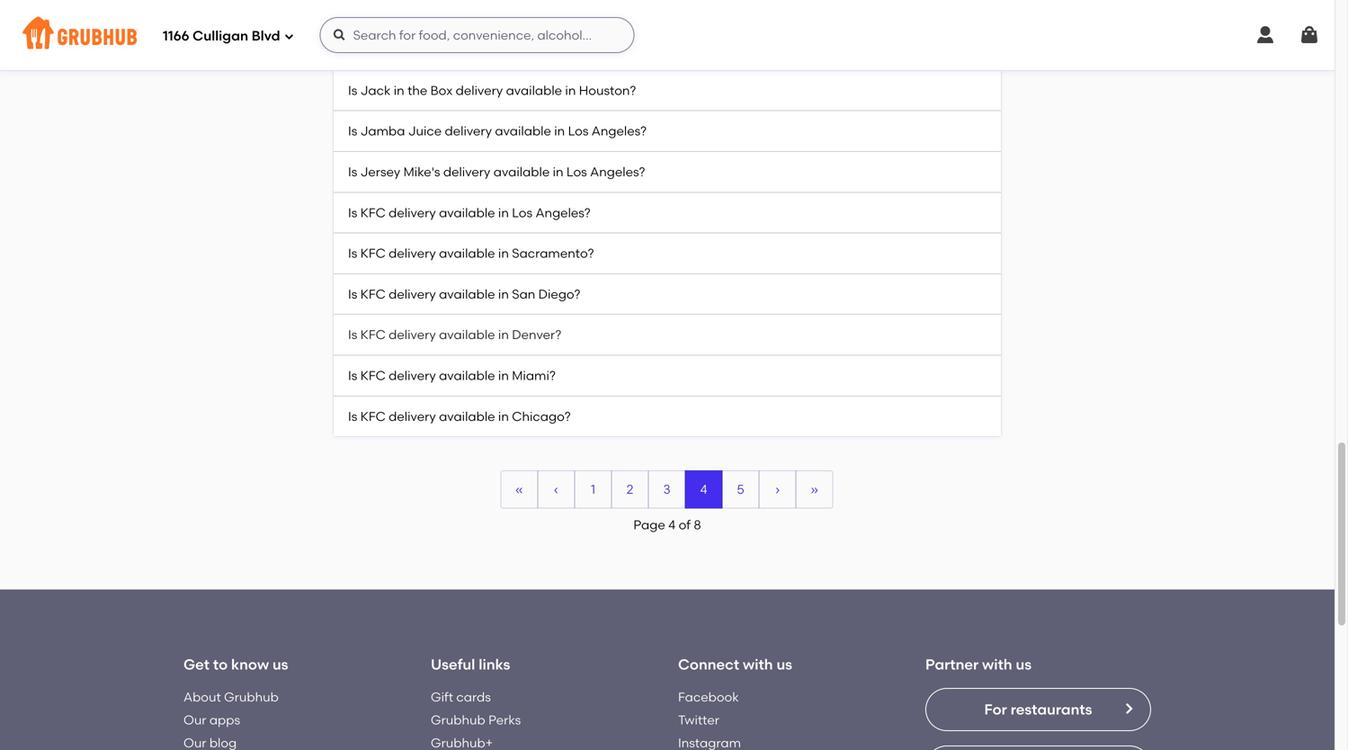 Task type: describe. For each thing, give the bounding box(es) containing it.
is kfc delivery available in los angeles? link
[[334, 193, 1001, 233]]

is for is jack in the box delivery available in houston?
[[348, 83, 357, 98]]

angeles? for is jamba juice delivery available in los angeles?
[[592, 123, 647, 139]]

is kfc delivery available in miami?
[[348, 368, 556, 383]]

page
[[634, 517, 665, 532]]

restaurants
[[1011, 701, 1092, 718]]

delivery right juice
[[445, 123, 492, 139]]

is for is jack in the box delivery available in whittier?
[[348, 1, 357, 16]]

4 link
[[686, 471, 722, 508]]

box for is jack in the box delivery available in las vegas?
[[431, 42, 453, 57]]

our
[[184, 712, 206, 728]]

about grubhub link
[[184, 690, 279, 705]]

our apps link
[[184, 712, 240, 728]]

connect
[[678, 656, 740, 673]]

is jersey mike's delivery available in los angeles?
[[348, 164, 645, 179]]

las
[[579, 42, 600, 57]]

delivery down "is jack in the box delivery available in whittier?"
[[456, 42, 503, 57]]

jack for is jack in the box delivery available in houston?
[[360, 83, 391, 98]]

is kfc delivery available in san diego? link
[[334, 274, 1001, 315]]

is kfc delivery available in chicago? link
[[334, 396, 1001, 436]]

«
[[516, 482, 523, 497]]

is jack in the box delivery available in las vegas? link
[[334, 30, 1001, 71]]

delivery up is kfc delivery available in san diego?
[[389, 246, 436, 261]]

1166
[[163, 28, 189, 44]]

delivery down mike's
[[389, 205, 436, 220]]

is for is kfc delivery available in miami?
[[348, 368, 357, 383]]

about grubhub our apps
[[184, 690, 279, 728]]

jersey
[[360, 164, 401, 179]]

3 link
[[649, 471, 685, 508]]

available inside 'is jack in the box delivery available in whittier?' link
[[506, 1, 562, 16]]

is for is kfc delivery available in los angeles?
[[348, 205, 357, 220]]

grubhub perks link
[[431, 712, 521, 728]]

›
[[775, 482, 780, 497]]

1 horizontal spatial svg image
[[1299, 24, 1321, 46]]

vegas?
[[603, 42, 647, 57]]

available inside is jamba juice delivery available in los angeles? link
[[495, 123, 551, 139]]

about
[[184, 690, 221, 705]]

kfc for is kfc delivery available in los angeles?
[[360, 205, 386, 220]]

is jack in the box delivery available in whittier? link
[[334, 0, 1001, 30]]

the for is jack in the box delivery available in whittier?
[[408, 1, 428, 16]]

of
[[679, 517, 691, 532]]

miami?
[[512, 368, 556, 383]]

whittier?
[[579, 1, 634, 16]]

available inside is jack in the box delivery available in houston? link
[[506, 83, 562, 98]]

delivery up "is kfc delivery available in denver?"
[[389, 286, 436, 302]]

twitter
[[678, 712, 720, 728]]

box for is jack in the box delivery available in houston?
[[431, 83, 453, 98]]

with for connect
[[743, 656, 773, 673]]

delivery down "is kfc delivery available in denver?"
[[389, 368, 436, 383]]

is kfc delivery available in los angeles?
[[348, 205, 591, 220]]

» link
[[797, 471, 833, 508]]

0 horizontal spatial svg image
[[332, 28, 347, 42]]

gift
[[431, 690, 453, 705]]

chicago?
[[512, 409, 571, 424]]

facebook
[[678, 690, 739, 705]]

gift cards grubhub perks
[[431, 690, 521, 728]]

« link
[[501, 471, 537, 508]]

is jamba juice delivery available in los angeles? link
[[334, 111, 1001, 152]]

1
[[591, 482, 596, 497]]

facebook twitter
[[678, 690, 739, 728]]

5 link
[[723, 471, 759, 508]]

available inside is kfc delivery available in chicago? link
[[439, 409, 495, 424]]

is jamba juice delivery available in los angeles?
[[348, 123, 647, 139]]

available inside is jersey mike's delivery available in los angeles? link
[[494, 164, 550, 179]]

is kfc delivery available in chicago?
[[348, 409, 571, 424]]

1166 culligan blvd
[[163, 28, 280, 44]]

angeles? for is jersey mike's delivery available in los angeles?
[[590, 164, 645, 179]]

is for is jersey mike's delivery available in los angeles?
[[348, 164, 357, 179]]

‹ link
[[538, 471, 574, 508]]

kfc for is kfc delivery available in sacramento?
[[360, 246, 386, 261]]

the for is jack in the box delivery available in houston?
[[408, 83, 428, 98]]

diego?
[[539, 286, 581, 302]]

is for is kfc delivery available in chicago?
[[348, 409, 357, 424]]

5
[[737, 482, 745, 497]]

is for is jamba juice delivery available in los angeles?
[[348, 123, 357, 139]]

right image
[[1122, 702, 1136, 716]]

2
[[627, 482, 634, 497]]

us for partner with us
[[1016, 656, 1032, 673]]

is jack in the box delivery available in whittier?
[[348, 1, 634, 16]]

1 vertical spatial 4
[[668, 517, 676, 532]]

cards
[[456, 690, 491, 705]]

0 horizontal spatial svg image
[[284, 31, 295, 42]]

jamba
[[360, 123, 405, 139]]

2 link
[[612, 471, 648, 508]]

houston?
[[579, 83, 636, 98]]

delivery up search for food, convenience, alcohol... search field
[[456, 1, 503, 16]]

available inside is kfc delivery available in denver? link
[[439, 327, 495, 342]]



Task type: vqa. For each thing, say whether or not it's contained in the screenshot.


Task type: locate. For each thing, give the bounding box(es) containing it.
3 jack from the top
[[360, 83, 391, 98]]

2 the from the top
[[408, 42, 428, 57]]

1 link
[[575, 471, 611, 508]]

0 horizontal spatial 4
[[668, 517, 676, 532]]

is for is kfc delivery available in sacramento?
[[348, 246, 357, 261]]

9 is from the top
[[348, 327, 357, 342]]

2 horizontal spatial us
[[1016, 656, 1032, 673]]

1 horizontal spatial svg image
[[1255, 24, 1276, 46]]

links
[[479, 656, 510, 673]]

with for partner
[[982, 656, 1013, 673]]

angeles? down is jamba juice delivery available in los angeles? link
[[590, 164, 645, 179]]

grubhub inside gift cards grubhub perks
[[431, 712, 486, 728]]

1 kfc from the top
[[360, 205, 386, 220]]

perks
[[489, 712, 521, 728]]

4 kfc from the top
[[360, 327, 386, 342]]

› link
[[760, 471, 796, 508]]

2 vertical spatial jack
[[360, 83, 391, 98]]

1 box from the top
[[431, 1, 453, 16]]

0 vertical spatial grubhub
[[224, 690, 279, 705]]

1 jack from the top
[[360, 1, 391, 16]]

2 us from the left
[[777, 656, 793, 673]]

kfc for is kfc delivery available in chicago?
[[360, 409, 386, 424]]

is jack in the box delivery available in houston?
[[348, 83, 636, 98]]

2 vertical spatial the
[[408, 83, 428, 98]]

2 is from the top
[[348, 42, 357, 57]]

5 is from the top
[[348, 164, 357, 179]]

us right the know
[[273, 656, 288, 673]]

available inside 'is kfc delivery available in sacramento?' link
[[439, 246, 495, 261]]

facebook link
[[678, 690, 739, 705]]

available inside is kfc delivery available in miami? link
[[439, 368, 495, 383]]

3
[[663, 482, 671, 497]]

juice
[[408, 123, 442, 139]]

san
[[512, 286, 536, 302]]

get
[[184, 656, 210, 673]]

6 kfc from the top
[[360, 409, 386, 424]]

Search for food, convenience, alcohol... search field
[[320, 17, 635, 53]]

box up search for food, convenience, alcohol... search field
[[431, 1, 453, 16]]

delivery up is kfc delivery available in miami?
[[389, 327, 436, 342]]

for restaurants
[[985, 701, 1092, 718]]

available left las
[[506, 42, 562, 57]]

for
[[985, 701, 1007, 718]]

with right connect on the right of the page
[[743, 656, 773, 673]]

the for is jack in the box delivery available in las vegas?
[[408, 42, 428, 57]]

1 vertical spatial box
[[431, 42, 453, 57]]

culligan
[[193, 28, 248, 44]]

is kfc delivery available in denver?
[[348, 327, 562, 342]]

1 us from the left
[[273, 656, 288, 673]]

1 horizontal spatial grubhub
[[431, 712, 486, 728]]

grubhub
[[224, 690, 279, 705], [431, 712, 486, 728]]

available down is kfc delivery available in miami?
[[439, 409, 495, 424]]

denver?
[[512, 327, 562, 342]]

available up is jersey mike's delivery available in los angeles?
[[495, 123, 551, 139]]

0 vertical spatial the
[[408, 1, 428, 16]]

available inside is jack in the box delivery available in las vegas? link
[[506, 42, 562, 57]]

with up the for
[[982, 656, 1013, 673]]

los for is jersey mike's delivery available in los angeles?
[[567, 164, 587, 179]]

is kfc delivery available in miami? link
[[334, 356, 1001, 396]]

»
[[811, 482, 818, 497]]

available down is kfc delivery available in sacramento?
[[439, 286, 495, 302]]

angeles? up sacramento?
[[536, 205, 591, 220]]

is jack in the box delivery available in las vegas?
[[348, 42, 647, 57]]

0 horizontal spatial with
[[743, 656, 773, 673]]

box
[[431, 1, 453, 16], [431, 42, 453, 57], [431, 83, 453, 98]]

us
[[273, 656, 288, 673], [777, 656, 793, 673], [1016, 656, 1032, 673]]

is for is kfc delivery available in denver?
[[348, 327, 357, 342]]

8 is from the top
[[348, 286, 357, 302]]

1 the from the top
[[408, 1, 428, 16]]

2 kfc from the top
[[360, 246, 386, 261]]

2 vertical spatial box
[[431, 83, 453, 98]]

8
[[694, 517, 701, 532]]

available
[[506, 1, 562, 16], [506, 42, 562, 57], [506, 83, 562, 98], [495, 123, 551, 139], [494, 164, 550, 179], [439, 205, 495, 220], [439, 246, 495, 261], [439, 286, 495, 302], [439, 327, 495, 342], [439, 368, 495, 383], [439, 409, 495, 424]]

los down is jersey mike's delivery available in los angeles?
[[512, 205, 533, 220]]

jack for is jack in the box delivery available in las vegas?
[[360, 42, 391, 57]]

available down is kfc delivery available in los angeles?
[[439, 246, 495, 261]]

0 vertical spatial angeles?
[[592, 123, 647, 139]]

3 is from the top
[[348, 83, 357, 98]]

2 box from the top
[[431, 42, 453, 57]]

us for connect with us
[[777, 656, 793, 673]]

0 vertical spatial los
[[568, 123, 589, 139]]

partner
[[926, 656, 979, 673]]

is jack in the box delivery available in houston? link
[[334, 71, 1001, 111]]

is
[[348, 1, 357, 16], [348, 42, 357, 57], [348, 83, 357, 98], [348, 123, 357, 139], [348, 164, 357, 179], [348, 205, 357, 220], [348, 246, 357, 261], [348, 286, 357, 302], [348, 327, 357, 342], [348, 368, 357, 383], [348, 409, 357, 424]]

useful links
[[431, 656, 510, 673]]

is kfc delivery available in sacramento? link
[[334, 233, 1001, 274]]

11 is from the top
[[348, 409, 357, 424]]

box for is jack in the box delivery available in whittier?
[[431, 1, 453, 16]]

los
[[568, 123, 589, 139], [567, 164, 587, 179], [512, 205, 533, 220]]

4
[[700, 482, 708, 497], [668, 517, 676, 532]]

kfc for is kfc delivery available in san diego?
[[360, 286, 386, 302]]

is kfc delivery available in denver? link
[[334, 315, 1001, 356]]

page 4 of 8
[[634, 517, 701, 532]]

sacramento?
[[512, 246, 594, 261]]

is jersey mike's delivery available in los angeles? link
[[334, 152, 1001, 193]]

delivery down is kfc delivery available in miami?
[[389, 409, 436, 424]]

6 is from the top
[[348, 205, 357, 220]]

know
[[231, 656, 269, 673]]

delivery
[[456, 1, 503, 16], [456, 42, 503, 57], [456, 83, 503, 98], [445, 123, 492, 139], [443, 164, 491, 179], [389, 205, 436, 220], [389, 246, 436, 261], [389, 286, 436, 302], [389, 327, 436, 342], [389, 368, 436, 383], [389, 409, 436, 424]]

is for is kfc delivery available in san diego?
[[348, 286, 357, 302]]

1 horizontal spatial with
[[982, 656, 1013, 673]]

kfc
[[360, 205, 386, 220], [360, 246, 386, 261], [360, 286, 386, 302], [360, 327, 386, 342], [360, 368, 386, 383], [360, 409, 386, 424]]

1 vertical spatial grubhub
[[431, 712, 486, 728]]

7 is from the top
[[348, 246, 357, 261]]

useful
[[431, 656, 475, 673]]

delivery up is kfc delivery available in los angeles?
[[443, 164, 491, 179]]

to
[[213, 656, 228, 673]]

available up is jack in the box delivery available in las vegas?
[[506, 1, 562, 16]]

3 kfc from the top
[[360, 286, 386, 302]]

1 is from the top
[[348, 1, 357, 16]]

connect with us
[[678, 656, 793, 673]]

3 us from the left
[[1016, 656, 1032, 673]]

partner with us
[[926, 656, 1032, 673]]

delivery down is jack in the box delivery available in las vegas?
[[456, 83, 503, 98]]

2 vertical spatial angeles?
[[536, 205, 591, 220]]

angeles?
[[592, 123, 647, 139], [590, 164, 645, 179], [536, 205, 591, 220]]

1 vertical spatial jack
[[360, 42, 391, 57]]

available inside is kfc delivery available in san diego? link
[[439, 286, 495, 302]]

get to know us
[[184, 656, 288, 673]]

0 vertical spatial 4
[[700, 482, 708, 497]]

the
[[408, 1, 428, 16], [408, 42, 428, 57], [408, 83, 428, 98]]

los for is jamba juice delivery available in los angeles?
[[568, 123, 589, 139]]

is for is jack in the box delivery available in las vegas?
[[348, 42, 357, 57]]

los down houston?
[[568, 123, 589, 139]]

0 horizontal spatial grubhub
[[224, 690, 279, 705]]

for restaurants link
[[926, 688, 1151, 731]]

available down is jamba juice delivery available in los angeles? on the left of the page
[[494, 164, 550, 179]]

available inside is kfc delivery available in los angeles? link
[[439, 205, 495, 220]]

box down "is jack in the box delivery available in whittier?"
[[431, 42, 453, 57]]

0 vertical spatial jack
[[360, 1, 391, 16]]

‹
[[554, 482, 559, 497]]

2 jack from the top
[[360, 42, 391, 57]]

1 vertical spatial the
[[408, 42, 428, 57]]

us right connect on the right of the page
[[777, 656, 793, 673]]

svg image
[[1299, 24, 1321, 46], [332, 28, 347, 42]]

jack for is jack in the box delivery available in whittier?
[[360, 1, 391, 16]]

kfc for is kfc delivery available in miami?
[[360, 368, 386, 383]]

4 is from the top
[[348, 123, 357, 139]]

1 horizontal spatial us
[[777, 656, 793, 673]]

angeles? down houston?
[[592, 123, 647, 139]]

us up for restaurants
[[1016, 656, 1032, 673]]

0 vertical spatial box
[[431, 1, 453, 16]]

5 kfc from the top
[[360, 368, 386, 383]]

in
[[394, 1, 405, 16], [565, 1, 576, 16], [394, 42, 405, 57], [565, 42, 576, 57], [394, 83, 405, 98], [565, 83, 576, 98], [554, 123, 565, 139], [553, 164, 564, 179], [498, 205, 509, 220], [498, 246, 509, 261], [498, 286, 509, 302], [498, 327, 509, 342], [498, 368, 509, 383], [498, 409, 509, 424]]

10 is from the top
[[348, 368, 357, 383]]

available up is jamba juice delivery available in los angeles? on the left of the page
[[506, 83, 562, 98]]

4 left of at the bottom right of page
[[668, 517, 676, 532]]

is kfc delivery available in san diego?
[[348, 286, 581, 302]]

3 the from the top
[[408, 83, 428, 98]]

main navigation navigation
[[0, 0, 1335, 70]]

gift cards link
[[431, 690, 491, 705]]

twitter link
[[678, 712, 720, 728]]

apps
[[209, 712, 240, 728]]

3 box from the top
[[431, 83, 453, 98]]

kfc for is kfc delivery available in denver?
[[360, 327, 386, 342]]

mike's
[[404, 164, 440, 179]]

jack
[[360, 1, 391, 16], [360, 42, 391, 57], [360, 83, 391, 98]]

2 with from the left
[[982, 656, 1013, 673]]

svg image
[[1255, 24, 1276, 46], [284, 31, 295, 42]]

with
[[743, 656, 773, 673], [982, 656, 1013, 673]]

available up is kfc delivery available in chicago?
[[439, 368, 495, 383]]

is kfc delivery available in sacramento?
[[348, 246, 594, 261]]

box up juice
[[431, 83, 453, 98]]

1 vertical spatial angeles?
[[590, 164, 645, 179]]

available down is kfc delivery available in san diego?
[[439, 327, 495, 342]]

los up sacramento?
[[567, 164, 587, 179]]

1 with from the left
[[743, 656, 773, 673]]

1 vertical spatial los
[[567, 164, 587, 179]]

4 up 8
[[700, 482, 708, 497]]

grubhub inside about grubhub our apps
[[224, 690, 279, 705]]

blvd
[[252, 28, 280, 44]]

grubhub down the know
[[224, 690, 279, 705]]

0 horizontal spatial us
[[273, 656, 288, 673]]

available up is kfc delivery available in sacramento?
[[439, 205, 495, 220]]

grubhub down the gift cards link
[[431, 712, 486, 728]]

1 horizontal spatial 4
[[700, 482, 708, 497]]

2 vertical spatial los
[[512, 205, 533, 220]]



